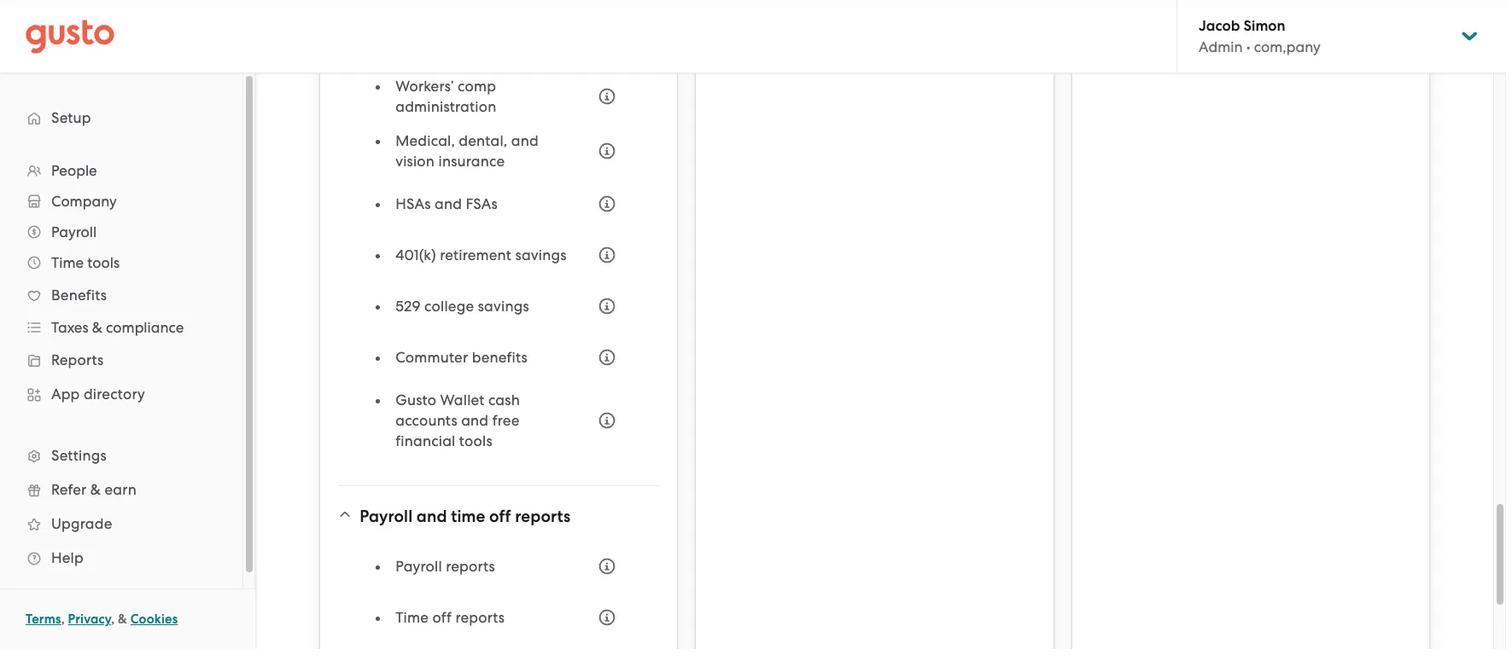 Task type: vqa. For each thing, say whether or not it's contained in the screenshot.
top tools
yes



Task type: locate. For each thing, give the bounding box(es) containing it.
tools inside the gusto wallet cash accounts and free financial tools
[[459, 433, 492, 450]]

0 vertical spatial savings
[[515, 247, 567, 264]]

401(k)
[[396, 247, 436, 264]]

off
[[489, 507, 511, 527], [432, 610, 452, 627]]

and inside the gusto wallet cash accounts and free financial tools
[[461, 412, 489, 429]]

retirement
[[440, 247, 512, 264]]

1 horizontal spatial ,
[[111, 612, 115, 628]]

savings for 401(k) retirement savings
[[515, 247, 567, 264]]

simon
[[1244, 17, 1286, 35]]

1 vertical spatial &
[[90, 482, 101, 499]]

medical, dental, and vision insurance
[[396, 132, 539, 170]]

tools
[[87, 254, 120, 272], [459, 433, 492, 450]]

time tools
[[51, 254, 120, 272]]

savings
[[515, 247, 567, 264], [478, 298, 529, 315]]

& for earn
[[90, 482, 101, 499]]

0 vertical spatial &
[[92, 319, 102, 336]]

savings up benefits
[[478, 298, 529, 315]]

savings for 529 college savings
[[478, 298, 529, 315]]

and left "time"
[[417, 507, 447, 527]]

payroll inside dropdown button
[[51, 224, 97, 241]]

workers'
[[396, 78, 454, 95]]

and down wallet
[[461, 412, 489, 429]]

0 horizontal spatial ,
[[61, 612, 65, 628]]

cookies button
[[130, 610, 178, 630]]

0 vertical spatial tools
[[87, 254, 120, 272]]

0 horizontal spatial time
[[51, 254, 84, 272]]

1 horizontal spatial time
[[396, 610, 429, 627]]

time off reports
[[396, 610, 505, 627]]

and right dental,
[[511, 132, 539, 149]]

benefits link
[[17, 280, 225, 311]]

directory
[[84, 386, 145, 403]]

reports down payroll reports
[[455, 610, 505, 627]]

payroll down company
[[51, 224, 97, 241]]

benefits
[[472, 349, 528, 366]]

off right "time"
[[489, 507, 511, 527]]

hsas
[[396, 196, 431, 213]]

0 vertical spatial off
[[489, 507, 511, 527]]

, left cookies
[[111, 612, 115, 628]]

529 college savings
[[396, 298, 529, 315]]

time
[[51, 254, 84, 272], [396, 610, 429, 627]]

reports down "time"
[[446, 558, 495, 575]]

people button
[[17, 155, 225, 186]]

upgrade
[[51, 516, 112, 533]]

payroll
[[51, 224, 97, 241], [360, 507, 413, 527], [396, 558, 442, 575]]

401(k) retirement savings
[[396, 247, 567, 264]]

1 vertical spatial time
[[396, 610, 429, 627]]

& left earn
[[90, 482, 101, 499]]

reports
[[515, 507, 571, 527], [446, 558, 495, 575], [455, 610, 505, 627]]

off inside list
[[432, 610, 452, 627]]

cash
[[488, 392, 520, 409]]

, left the privacy
[[61, 612, 65, 628]]

payroll for payroll and time off reports
[[360, 507, 413, 527]]

1 horizontal spatial off
[[489, 507, 511, 527]]

0 horizontal spatial tools
[[87, 254, 120, 272]]

&
[[92, 319, 102, 336], [90, 482, 101, 499], [118, 612, 127, 628]]

payroll and time off reports
[[360, 507, 571, 527]]

payroll reports
[[396, 558, 495, 575]]

1 vertical spatial savings
[[478, 298, 529, 315]]

payroll inside 'dropdown button'
[[360, 507, 413, 527]]

app
[[51, 386, 80, 403]]

0 vertical spatial reports
[[515, 507, 571, 527]]

0 vertical spatial time
[[51, 254, 84, 272]]

,
[[61, 612, 65, 628], [111, 612, 115, 628]]

insurance
[[438, 153, 505, 170]]

1 vertical spatial off
[[432, 610, 452, 627]]

jacob
[[1199, 17, 1240, 35]]

reports right "time"
[[515, 507, 571, 527]]

1 vertical spatial payroll
[[360, 507, 413, 527]]

settings link
[[17, 441, 225, 471]]

accounts
[[396, 412, 457, 429]]

free
[[492, 412, 520, 429]]

1 vertical spatial tools
[[459, 433, 492, 450]]

& inside dropdown button
[[92, 319, 102, 336]]

off down payroll reports
[[432, 610, 452, 627]]

& left cookies
[[118, 612, 127, 628]]

and inside payroll and time off reports 'dropdown button'
[[417, 507, 447, 527]]

& right taxes
[[92, 319, 102, 336]]

2 vertical spatial payroll
[[396, 558, 442, 575]]

refer
[[51, 482, 87, 499]]

privacy link
[[68, 612, 111, 628]]

home image
[[26, 19, 114, 53]]

vision
[[396, 153, 435, 170]]

earn
[[105, 482, 137, 499]]

terms link
[[26, 612, 61, 628]]

taxes & compliance
[[51, 319, 184, 336]]

time up benefits at the top left of the page
[[51, 254, 84, 272]]

tools down payroll dropdown button
[[87, 254, 120, 272]]

payroll up payroll reports
[[360, 507, 413, 527]]

comp
[[458, 78, 496, 95]]

dental,
[[459, 132, 507, 149]]

taxes & compliance button
[[17, 312, 225, 343]]

help
[[51, 550, 84, 567]]

and
[[511, 132, 539, 149], [435, 196, 462, 213], [461, 412, 489, 429], [417, 507, 447, 527]]

0 horizontal spatial off
[[432, 610, 452, 627]]

time down payroll reports
[[396, 610, 429, 627]]

time inside dropdown button
[[51, 254, 84, 272]]

1 horizontal spatial tools
[[459, 433, 492, 450]]

0 vertical spatial payroll
[[51, 224, 97, 241]]

payroll and time off reports button
[[337, 497, 660, 538]]

time for time off reports
[[396, 610, 429, 627]]

fsas
[[466, 196, 498, 213]]

list
[[377, 76, 626, 465], [0, 155, 242, 575], [377, 548, 626, 650]]

tools down free
[[459, 433, 492, 450]]

savings right retirement
[[515, 247, 567, 264]]

payroll up time off reports
[[396, 558, 442, 575]]

payroll for payroll reports
[[396, 558, 442, 575]]



Task type: describe. For each thing, give the bounding box(es) containing it.
payroll button
[[17, 217, 225, 248]]

upgrade link
[[17, 509, 225, 540]]

admin
[[1199, 38, 1243, 55]]

gusto wallet cash accounts and free financial tools
[[396, 392, 520, 450]]

reports link
[[17, 345, 225, 376]]

college
[[424, 298, 474, 315]]

terms
[[26, 612, 61, 628]]

com,pany
[[1254, 38, 1321, 55]]

tools inside the time tools dropdown button
[[87, 254, 120, 272]]

terms , privacy , & cookies
[[26, 612, 178, 628]]

off inside 'dropdown button'
[[489, 507, 511, 527]]

2 , from the left
[[111, 612, 115, 628]]

financial
[[396, 433, 455, 450]]

•
[[1246, 38, 1251, 55]]

gusto navigation element
[[0, 73, 242, 603]]

commuter benefits
[[396, 349, 528, 366]]

jacob simon admin • com,pany
[[1199, 17, 1321, 55]]

list containing people
[[0, 155, 242, 575]]

medical,
[[396, 132, 455, 149]]

refer & earn link
[[17, 475, 225, 505]]

company button
[[17, 186, 225, 217]]

company
[[51, 193, 117, 210]]

benefits
[[51, 287, 107, 304]]

reports
[[51, 352, 104, 369]]

app directory link
[[17, 379, 225, 410]]

1 vertical spatial reports
[[446, 558, 495, 575]]

and left fsas
[[435, 196, 462, 213]]

workers' comp administration
[[396, 78, 496, 115]]

setup
[[51, 109, 91, 126]]

time for time tools
[[51, 254, 84, 272]]

list containing workers' comp administration
[[377, 76, 626, 465]]

2 vertical spatial reports
[[455, 610, 505, 627]]

and inside medical, dental, and vision insurance
[[511, 132, 539, 149]]

529
[[396, 298, 421, 315]]

commuter
[[396, 349, 468, 366]]

2 vertical spatial &
[[118, 612, 127, 628]]

gusto
[[396, 392, 436, 409]]

administration
[[396, 98, 496, 115]]

refer & earn
[[51, 482, 137, 499]]

1 , from the left
[[61, 612, 65, 628]]

app directory
[[51, 386, 145, 403]]

taxes
[[51, 319, 88, 336]]

help link
[[17, 543, 225, 574]]

settings
[[51, 447, 107, 464]]

hsas and fsas
[[396, 196, 498, 213]]

cookies
[[130, 612, 178, 628]]

privacy
[[68, 612, 111, 628]]

people
[[51, 162, 97, 179]]

& for compliance
[[92, 319, 102, 336]]

compliance
[[106, 319, 184, 336]]

payroll for payroll
[[51, 224, 97, 241]]

wallet
[[440, 392, 485, 409]]

setup link
[[17, 102, 225, 133]]

time
[[451, 507, 485, 527]]

time tools button
[[17, 248, 225, 278]]

reports inside payroll and time off reports 'dropdown button'
[[515, 507, 571, 527]]

list containing payroll reports
[[377, 548, 626, 650]]



